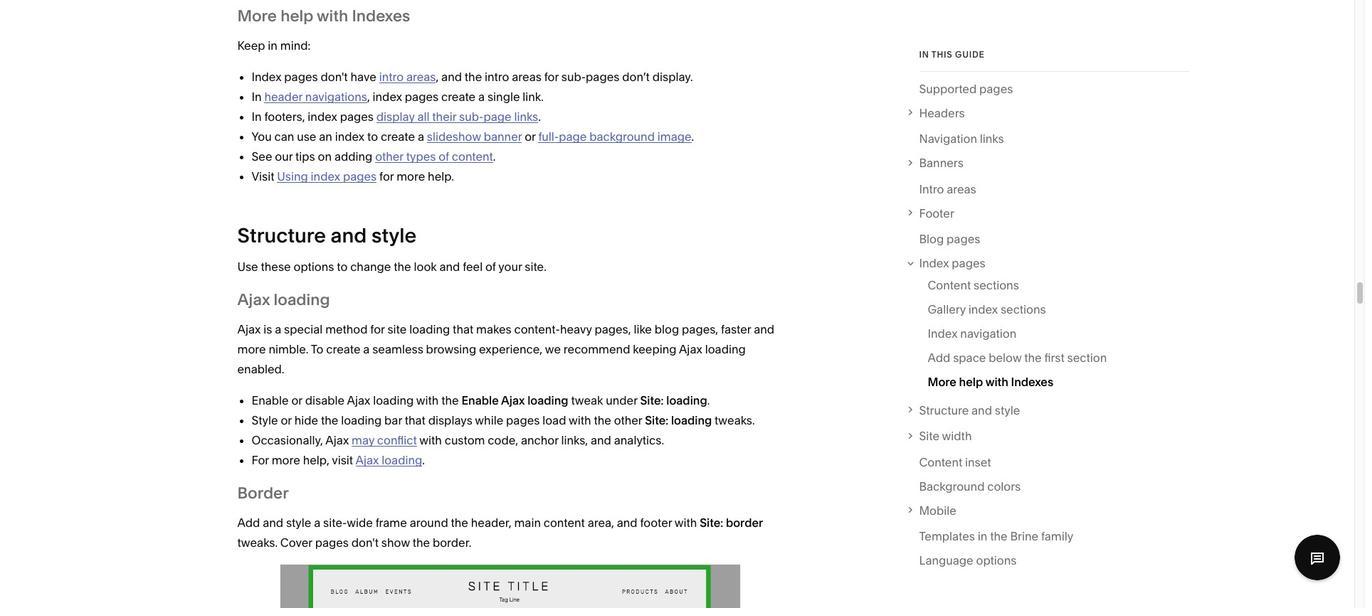 Task type: locate. For each thing, give the bounding box(es) containing it.
1 vertical spatial create
[[381, 130, 415, 144]]

structure up site width
[[920, 404, 969, 418]]

0 horizontal spatial page
[[484, 110, 512, 124]]

first
[[1045, 351, 1065, 365]]

2 vertical spatial index
[[928, 327, 958, 341]]

0 vertical spatial more help with indexes
[[237, 7, 410, 26]]

links
[[514, 110, 538, 124], [980, 132, 1004, 146]]

inset
[[966, 456, 992, 470]]

the down 'around'
[[413, 536, 430, 551]]

content for content sections
[[928, 278, 971, 293]]

tips
[[296, 150, 315, 164]]

enable
[[252, 394, 289, 408], [462, 394, 499, 408]]

help down space on the right
[[960, 375, 983, 389]]

more inside "more help with indexes" link
[[928, 375, 957, 389]]

mobile link
[[920, 501, 1189, 521]]

0 horizontal spatial ,
[[367, 90, 370, 104]]

that up browsing
[[453, 323, 474, 337]]

2 intro from the left
[[485, 70, 509, 84]]

our
[[275, 150, 293, 164]]

brine
[[1011, 530, 1039, 544]]

for down other types of content link
[[380, 170, 394, 184]]

banners
[[920, 156, 964, 171]]

0 horizontal spatial intro
[[379, 70, 404, 84]]

0 horizontal spatial to
[[337, 260, 348, 274]]

content inside the add and style a site-wide frame around the header, main content area, and footer with site: border tweaks. cover pages don't show the border.
[[544, 516, 585, 531]]

and down "more help with indexes" link
[[972, 404, 993, 418]]

index pages
[[920, 257, 986, 271]]

pages up "content sections"
[[952, 257, 986, 271]]

of up the help.
[[439, 150, 449, 164]]

or up 'occasionally,'
[[281, 414, 292, 428]]

0 vertical spatial of
[[439, 150, 449, 164]]

more up enabled.
[[237, 343, 266, 357]]

0 horizontal spatial don't
[[321, 70, 348, 84]]

1 horizontal spatial enable
[[462, 394, 499, 408]]

0 vertical spatial more
[[237, 7, 277, 26]]

that right bar
[[405, 414, 426, 428]]

indexes down add space below the first section link
[[1012, 375, 1054, 389]]

pages,
[[595, 323, 631, 337], [682, 323, 719, 337]]

1 vertical spatial content
[[920, 456, 963, 470]]

more
[[397, 170, 425, 184], [237, 343, 266, 357], [272, 454, 300, 468]]

1 horizontal spatial structure
[[920, 404, 969, 418]]

1 horizontal spatial sub-
[[562, 70, 586, 84]]

makes
[[476, 323, 512, 337]]

in right "keep"
[[268, 39, 278, 53]]

create down method
[[326, 343, 361, 357]]

add for add and style a site-wide frame around the header, main content area, and footer with site: border tweaks. cover pages don't show the border.
[[237, 516, 260, 531]]

indexes up have
[[352, 7, 410, 26]]

content inset link
[[920, 453, 992, 477]]

help
[[281, 7, 314, 26], [960, 375, 983, 389]]

family
[[1042, 530, 1074, 544]]

index inside index pages don't have intro areas , and the intro areas for sub-pages don't display. in header navigations , index pages create a single link. in footers, index pages display all their sub-page links . you can use an index to create a slideshow banner or full-page background image . see our tips on adding other types of content . visit using index pages for more help.
[[252, 70, 282, 84]]

links down link. at left
[[514, 110, 538, 124]]

intro areas link
[[920, 179, 977, 204]]

enable up the while
[[462, 394, 499, 408]]

0 horizontal spatial of
[[439, 150, 449, 164]]

structure inside dropdown button
[[920, 404, 969, 418]]

index pages link
[[920, 254, 1189, 274]]

areas up all
[[406, 70, 436, 84]]

1 vertical spatial content
[[544, 516, 585, 531]]

0 horizontal spatial more
[[237, 7, 277, 26]]

help up mind:
[[281, 7, 314, 26]]

content-
[[514, 323, 560, 337]]

blog
[[655, 323, 679, 337]]

style up cover
[[286, 516, 311, 531]]

more help with indexes link
[[928, 372, 1054, 397]]

1 vertical spatial to
[[337, 260, 348, 274]]

site: up analytics.
[[645, 414, 669, 428]]

page up banner
[[484, 110, 512, 124]]

language options
[[920, 554, 1017, 569]]

gallery index sections link
[[928, 300, 1047, 324]]

links right navigation
[[980, 132, 1004, 146]]

other inside index pages don't have intro areas , and the intro areas for sub-pages don't display. in header navigations , index pages create a single link. in footers, index pages display all their sub-page links . you can use an index to create a slideshow banner or full-page background image . see our tips on adding other types of content . visit using index pages for more help.
[[375, 150, 404, 164]]

0 vertical spatial add
[[928, 351, 951, 365]]

0 vertical spatial content
[[928, 278, 971, 293]]

like
[[634, 323, 652, 337]]

1 horizontal spatial content
[[544, 516, 585, 531]]

areas right intro
[[947, 182, 977, 196]]

0 vertical spatial page
[[484, 110, 512, 124]]

1 vertical spatial don't
[[352, 536, 379, 551]]

more inside index pages don't have intro areas , and the intro areas for sub-pages don't display. in header navigations , index pages create a single link. in footers, index pages display all their sub-page links . you can use an index to create a slideshow banner or full-page background image . see our tips on adding other types of content . visit using index pages for more help.
[[397, 170, 425, 184]]

page left background
[[559, 130, 587, 144]]

for inside ajax is a special method for site loading that makes content-heavy pages, like blog pages, faster and more nimble. to create a seamless browsing experience, we recommend keeping ajax loading enabled.
[[371, 323, 385, 337]]

0 vertical spatial tweaks.
[[715, 414, 755, 428]]

1 enable from the left
[[252, 394, 289, 408]]

that
[[453, 323, 474, 337], [405, 414, 426, 428]]

index down gallery
[[928, 327, 958, 341]]

content left area,
[[544, 516, 585, 531]]

main
[[514, 516, 541, 531]]

more help with indexes down "below"
[[928, 375, 1054, 389]]

0 horizontal spatial content
[[452, 150, 493, 164]]

under
[[606, 394, 638, 408]]

create inside ajax is a special method for site loading that makes content-heavy pages, like blog pages, faster and more nimble. to create a seamless browsing experience, we recommend keeping ajax loading enabled.
[[326, 343, 361, 357]]

enable up style at the bottom of page
[[252, 394, 289, 408]]

pages left the don't
[[586, 70, 620, 84]]

slideshow
[[427, 130, 481, 144]]

pages down guide at the top right of the page
[[980, 82, 1014, 96]]

a left site-
[[314, 516, 321, 531]]

structure up these
[[237, 224, 326, 248]]

structure and style up "width" at the right
[[920, 404, 1021, 418]]

and right "links,"
[[591, 434, 612, 448]]

1 vertical spatial of
[[486, 260, 496, 274]]

content down slideshow banner link
[[452, 150, 493, 164]]

2 horizontal spatial more
[[397, 170, 425, 184]]

options down templates in the brine family link
[[977, 554, 1017, 569]]

background
[[920, 480, 985, 494]]

structure and style
[[237, 224, 417, 248], [920, 404, 1021, 418]]

areas
[[406, 70, 436, 84], [512, 70, 542, 84], [947, 182, 977, 196]]

1 pages, from the left
[[595, 323, 631, 337]]

in up language options in the bottom right of the page
[[978, 530, 988, 544]]

and inside dropdown button
[[972, 404, 993, 418]]

0 horizontal spatial structure
[[237, 224, 326, 248]]

1 vertical spatial more
[[237, 343, 266, 357]]

0 horizontal spatial indexes
[[352, 7, 410, 26]]

add space below the first section link
[[928, 348, 1107, 372]]

displays
[[428, 414, 473, 428]]

don't up navigations
[[321, 70, 348, 84]]

sub- up slideshow banner link
[[459, 110, 484, 124]]

0 horizontal spatial create
[[326, 343, 361, 357]]

other left types
[[375, 150, 404, 164]]

0 vertical spatial to
[[367, 130, 378, 144]]

more help with indexes
[[237, 7, 410, 26], [928, 375, 1054, 389]]

a left the single on the top left
[[479, 90, 485, 104]]

more down types
[[397, 170, 425, 184]]

index for index pages don't have intro areas , and the intro areas for sub-pages don't display. in header navigations , index pages create a single link. in footers, index pages display all their sub-page links . you can use an index to create a slideshow banner or full-page background image . see our tips on adding other types of content . visit using index pages for more help.
[[252, 70, 282, 84]]

and right area,
[[617, 516, 638, 531]]

0 vertical spatial other
[[375, 150, 404, 164]]

1 horizontal spatial intro
[[485, 70, 509, 84]]

using
[[277, 170, 308, 184]]

intro up the single on the top left
[[485, 70, 509, 84]]

don't down wide
[[352, 536, 379, 551]]

add inside the add and style a site-wide frame around the header, main content area, and footer with site: border tweaks. cover pages don't show the border.
[[237, 516, 260, 531]]

.
[[538, 110, 541, 124], [692, 130, 694, 144], [493, 150, 496, 164], [708, 394, 710, 408], [422, 454, 425, 468]]

2 vertical spatial more
[[272, 454, 300, 468]]

0 vertical spatial or
[[525, 130, 536, 144]]

enable or disable ajax loading with the enable ajax loading tweak under site: loading . style or hide the loading bar that displays while pages load with the other site: loading tweaks. occasionally, ajax may conflict with custom code, anchor links, and analytics. for more help, visit ajax loading .
[[252, 394, 755, 468]]

ajax
[[237, 291, 270, 310], [237, 323, 261, 337], [679, 343, 703, 357], [347, 394, 371, 408], [501, 394, 525, 408], [326, 434, 349, 448], [356, 454, 379, 468]]

for up "full-"
[[544, 70, 559, 84]]

the inside add space below the first section link
[[1025, 351, 1042, 365]]

experience,
[[479, 343, 543, 357]]

0 vertical spatial don't
[[321, 70, 348, 84]]

header
[[264, 90, 303, 104]]

, down have
[[367, 90, 370, 104]]

other types of content link
[[375, 150, 493, 164]]

don't
[[321, 70, 348, 84], [352, 536, 379, 551]]

footer link
[[920, 204, 1189, 224]]

an
[[319, 130, 332, 144]]

all
[[418, 110, 430, 124]]

intro right have
[[379, 70, 404, 84]]

feel
[[463, 260, 483, 274]]

the up displays
[[442, 394, 459, 408]]

index for index navigation
[[928, 327, 958, 341]]

2 enable from the left
[[462, 394, 499, 408]]

style down "more help with indexes" link
[[995, 404, 1021, 418]]

0 vertical spatial index
[[252, 70, 282, 84]]

and up display all their sub-page links link
[[442, 70, 462, 84]]

0 horizontal spatial enable
[[252, 394, 289, 408]]

of
[[439, 150, 449, 164], [486, 260, 496, 274]]

structure and style button
[[905, 401, 1189, 421]]

index inside dropdown button
[[920, 257, 950, 271]]

in left this
[[920, 49, 930, 60]]

content sections link
[[928, 276, 1020, 300]]

pages inside supported pages link
[[980, 82, 1014, 96]]

mobile button
[[905, 501, 1189, 521]]

sections up gallery index sections
[[974, 278, 1020, 293]]

2 vertical spatial create
[[326, 343, 361, 357]]

1 horizontal spatial that
[[453, 323, 474, 337]]

index up an
[[308, 110, 337, 124]]

ajax up the while
[[501, 394, 525, 408]]

, up their
[[436, 70, 439, 84]]

a down method
[[363, 343, 370, 357]]

below
[[989, 351, 1022, 365]]

areas up link. at left
[[512, 70, 542, 84]]

use
[[237, 260, 258, 274]]

the inside templates in the brine family link
[[991, 530, 1008, 544]]

recommend
[[564, 343, 630, 357]]

1 vertical spatial site:
[[645, 414, 669, 428]]

custom
[[445, 434, 485, 448]]

add left space on the right
[[928, 351, 951, 365]]

0 vertical spatial that
[[453, 323, 474, 337]]

intro areas
[[920, 182, 977, 196]]

and right faster
[[754, 323, 775, 337]]

0 vertical spatial style
[[372, 224, 417, 248]]

1 vertical spatial sub-
[[459, 110, 484, 124]]

1 horizontal spatial more
[[928, 375, 957, 389]]

and
[[442, 70, 462, 84], [331, 224, 367, 248], [440, 260, 460, 274], [754, 323, 775, 337], [972, 404, 993, 418], [591, 434, 612, 448], [263, 516, 283, 531], [617, 516, 638, 531]]

1 horizontal spatial to
[[367, 130, 378, 144]]

1 horizontal spatial page
[[559, 130, 587, 144]]

pages inside enable or disable ajax loading with the enable ajax loading tweak under site: loading . style or hide the loading bar that displays while pages load with the other site: loading tweaks. occasionally, ajax may conflict with custom code, anchor links, and analytics. for more help, visit ajax loading .
[[506, 414, 540, 428]]

0 vertical spatial options
[[294, 260, 334, 274]]

2 vertical spatial for
[[371, 323, 385, 337]]

adding
[[335, 150, 373, 164]]

in left the header
[[252, 90, 262, 104]]

keep in mind:
[[237, 39, 311, 53]]

2 vertical spatial style
[[286, 516, 311, 531]]

more up "keep"
[[237, 7, 277, 26]]

help.
[[428, 170, 454, 184]]

create up display all their sub-page links link
[[441, 90, 476, 104]]

content down site width
[[920, 456, 963, 470]]

site width
[[920, 430, 972, 444]]

create down display
[[381, 130, 415, 144]]

1 vertical spatial style
[[995, 404, 1021, 418]]

0 vertical spatial content
[[452, 150, 493, 164]]

style inside structure and style link
[[995, 404, 1021, 418]]

options
[[294, 260, 334, 274], [977, 554, 1017, 569]]

1 horizontal spatial tweaks.
[[715, 414, 755, 428]]

full-page background image link
[[539, 130, 692, 144]]

0 vertical spatial site:
[[641, 394, 664, 408]]

while
[[475, 414, 504, 428]]

0 vertical spatial sub-
[[562, 70, 586, 84]]

1 vertical spatial tweaks.
[[237, 536, 278, 551]]

the left first
[[1025, 351, 1042, 365]]

tweaks.
[[715, 414, 755, 428], [237, 536, 278, 551]]

pages, right blog
[[682, 323, 719, 337]]

0 horizontal spatial help
[[281, 7, 314, 26]]

index navigation link
[[928, 324, 1017, 348]]

1 horizontal spatial add
[[928, 351, 951, 365]]

other
[[375, 150, 404, 164], [614, 414, 643, 428]]

pages down site-
[[315, 536, 349, 551]]

style inside the add and style a site-wide frame around the header, main content area, and footer with site: border tweaks. cover pages don't show the border.
[[286, 516, 311, 531]]

site-
[[323, 516, 347, 531]]

sub- left the don't
[[562, 70, 586, 84]]

2 horizontal spatial create
[[441, 90, 476, 104]]

navigation links link
[[920, 129, 1004, 153]]

more down 'occasionally,'
[[272, 454, 300, 468]]

tweaks. inside the add and style a site-wide frame around the header, main content area, and footer with site: border tweaks. cover pages don't show the border.
[[237, 536, 278, 551]]

1 vertical spatial options
[[977, 554, 1017, 569]]

brine border.png image
[[280, 565, 741, 609]]

their
[[432, 110, 457, 124]]

index
[[252, 70, 282, 84], [920, 257, 950, 271], [928, 327, 958, 341]]

1 horizontal spatial more
[[272, 454, 300, 468]]

content
[[928, 278, 971, 293], [920, 456, 963, 470]]

content down index pages
[[928, 278, 971, 293]]

footer button
[[905, 204, 1189, 224]]

0 vertical spatial create
[[441, 90, 476, 104]]

1 vertical spatial in
[[252, 90, 262, 104]]

0 vertical spatial in
[[268, 39, 278, 53]]

image
[[658, 130, 692, 144]]

0 horizontal spatial more
[[237, 343, 266, 357]]

0 horizontal spatial pages,
[[595, 323, 631, 337]]

options right these
[[294, 260, 334, 274]]

0 horizontal spatial add
[[237, 516, 260, 531]]

other down under
[[614, 414, 643, 428]]

1 horizontal spatial pages,
[[682, 323, 719, 337]]

or left "full-"
[[525, 130, 536, 144]]

0 vertical spatial ,
[[436, 70, 439, 84]]

0 horizontal spatial areas
[[406, 70, 436, 84]]

1 vertical spatial add
[[237, 516, 260, 531]]

or up hide at the bottom left
[[292, 394, 303, 408]]

1 vertical spatial ,
[[367, 90, 370, 104]]

intro
[[379, 70, 404, 84], [485, 70, 509, 84]]

0 horizontal spatial links
[[514, 110, 538, 124]]

colors
[[988, 480, 1021, 494]]

don't inside index pages don't have intro areas , and the intro areas for sub-pages don't display. in header navigations , index pages create a single link. in footers, index pages display all their sub-page links . you can use an index to create a slideshow banner or full-page background image . see our tips on adding other types of content . visit using index pages for more help.
[[321, 70, 348, 84]]

for left site
[[371, 323, 385, 337]]

have
[[351, 70, 377, 84]]

0 horizontal spatial structure and style
[[237, 224, 417, 248]]

pages up index pages
[[947, 232, 981, 247]]

navigation links
[[920, 132, 1004, 146]]

don't inside the add and style a site-wide frame around the header, main content area, and footer with site: border tweaks. cover pages don't show the border.
[[352, 536, 379, 551]]

1 vertical spatial that
[[405, 414, 426, 428]]

site: left the border
[[700, 516, 724, 531]]

we
[[545, 343, 561, 357]]

that inside ajax is a special method for site loading that makes content-heavy pages, like blog pages, faster and more nimble. to create a seamless browsing experience, we recommend keeping ajax loading enabled.
[[453, 323, 474, 337]]

add for add space below the first section
[[928, 351, 951, 365]]

1 vertical spatial more help with indexes
[[928, 375, 1054, 389]]

structure and style up change
[[237, 224, 417, 248]]

1 horizontal spatial indexes
[[1012, 375, 1054, 389]]

index pages don't have intro areas , and the intro areas for sub-pages don't display. in header navigations , index pages create a single link. in footers, index pages display all their sub-page links . you can use an index to create a slideshow banner or full-page background image . see our tips on adding other types of content . visit using index pages for more help.
[[252, 70, 694, 184]]

0 horizontal spatial sub-
[[459, 110, 484, 124]]

1 horizontal spatial other
[[614, 414, 643, 428]]

ajax up visit
[[326, 434, 349, 448]]

1 horizontal spatial don't
[[352, 536, 379, 551]]

supported
[[920, 82, 977, 96]]

1 vertical spatial more
[[928, 375, 957, 389]]

add down border
[[237, 516, 260, 531]]

structure and style inside dropdown button
[[920, 404, 1021, 418]]

1 intro from the left
[[379, 70, 404, 84]]

ajax right disable
[[347, 394, 371, 408]]

0 horizontal spatial tweaks.
[[237, 536, 278, 551]]

pages up anchor
[[506, 414, 540, 428]]

1 vertical spatial sections
[[1001, 303, 1047, 317]]

style up use these options to change the look and feel of your site.
[[372, 224, 417, 248]]

1 horizontal spatial in
[[978, 530, 988, 544]]

1 vertical spatial structure
[[920, 404, 969, 418]]

full-
[[539, 130, 559, 144]]



Task type: vqa. For each thing, say whether or not it's contained in the screenshot.
ANALYTICS.
yes



Task type: describe. For each thing, give the bounding box(es) containing it.
help,
[[303, 454, 329, 468]]

method
[[326, 323, 368, 337]]

1 horizontal spatial of
[[486, 260, 496, 274]]

1 vertical spatial or
[[292, 394, 303, 408]]

templates in the brine family
[[920, 530, 1074, 544]]

content inside index pages don't have intro areas , and the intro areas for sub-pages don't display. in header navigations , index pages create a single link. in footers, index pages display all their sub-page links . you can use an index to create a slideshow banner or full-page background image . see our tips on adding other types of content . visit using index pages for more help.
[[452, 150, 493, 164]]

style
[[252, 414, 278, 428]]

bar
[[385, 414, 402, 428]]

analytics.
[[614, 434, 664, 448]]

visit
[[252, 170, 275, 184]]

look
[[414, 260, 437, 274]]

blog
[[920, 232, 944, 247]]

background colors
[[920, 480, 1021, 494]]

footer
[[920, 206, 955, 221]]

and inside index pages don't have intro areas , and the intro areas for sub-pages don't display. in header navigations , index pages create a single link. in footers, index pages display all their sub-page links . you can use an index to create a slideshow banner or full-page background image . see our tips on adding other types of content . visit using index pages for more help.
[[442, 70, 462, 84]]

index pages button
[[904, 254, 1189, 274]]

wide
[[347, 516, 373, 531]]

ajax left is
[[237, 323, 261, 337]]

supported pages
[[920, 82, 1014, 96]]

header,
[[471, 516, 512, 531]]

use
[[297, 130, 316, 144]]

0 vertical spatial indexes
[[352, 7, 410, 26]]

ajax down may
[[356, 454, 379, 468]]

0 vertical spatial structure and style
[[237, 224, 417, 248]]

index down content sections link
[[969, 303, 998, 317]]

ajax is a special method for site loading that makes content-heavy pages, like blog pages, faster and more nimble. to create a seamless browsing experience, we recommend keeping ajax loading enabled.
[[237, 323, 775, 377]]

you
[[252, 130, 272, 144]]

is
[[264, 323, 272, 337]]

background
[[590, 130, 655, 144]]

this
[[932, 49, 953, 60]]

ajax up is
[[237, 291, 270, 310]]

and left feel at left
[[440, 260, 460, 274]]

enabled.
[[237, 363, 284, 377]]

site width button
[[905, 427, 1189, 447]]

1 vertical spatial help
[[960, 375, 983, 389]]

a up types
[[418, 130, 424, 144]]

and inside ajax is a special method for site loading that makes content-heavy pages, like blog pages, faster and more nimble. to create a seamless browsing experience, we recommend keeping ajax loading enabled.
[[754, 323, 775, 337]]

gallery index sections
[[928, 303, 1047, 317]]

code,
[[488, 434, 518, 448]]

may conflict link
[[352, 434, 417, 448]]

frame
[[376, 516, 407, 531]]

width
[[942, 430, 972, 444]]

the left look
[[394, 260, 411, 274]]

1 vertical spatial links
[[980, 132, 1004, 146]]

faster
[[721, 323, 751, 337]]

for
[[252, 454, 269, 468]]

0 vertical spatial structure
[[237, 224, 326, 248]]

1 horizontal spatial areas
[[512, 70, 542, 84]]

the down disable
[[321, 414, 338, 428]]

0 vertical spatial help
[[281, 7, 314, 26]]

index down the on
[[311, 170, 340, 184]]

pages up all
[[405, 90, 439, 104]]

1 horizontal spatial style
[[372, 224, 417, 248]]

intro areas link
[[379, 70, 436, 84]]

add and style a site-wide frame around the header, main content area, and footer with site: border tweaks. cover pages don't show the border.
[[237, 516, 763, 551]]

load
[[543, 414, 566, 428]]

content for content inset
[[920, 456, 963, 470]]

don't
[[623, 70, 650, 84]]

types
[[406, 150, 436, 164]]

headers
[[920, 106, 965, 120]]

conflict
[[377, 434, 417, 448]]

templates in the brine family link
[[920, 527, 1074, 551]]

pages inside the add and style a site-wide frame around the header, main content area, and footer with site: border tweaks. cover pages don't show the border.
[[315, 536, 349, 551]]

anchor
[[521, 434, 559, 448]]

mind:
[[280, 39, 311, 53]]

guide
[[956, 49, 985, 60]]

site: inside the add and style a site-wide frame around the header, main content area, and footer with site: border tweaks. cover pages don't show the border.
[[700, 516, 724, 531]]

in for templates
[[978, 530, 988, 544]]

links inside index pages don't have intro areas , and the intro areas for sub-pages don't display. in header navigations , index pages create a single link. in footers, index pages display all their sub-page links . you can use an index to create a slideshow banner or full-page background image . see our tips on adding other types of content . visit using index pages for more help.
[[514, 110, 538, 124]]

2 vertical spatial or
[[281, 414, 292, 428]]

language options link
[[920, 551, 1017, 576]]

index navigation
[[928, 327, 1017, 341]]

background colors link
[[920, 477, 1021, 501]]

show
[[382, 536, 410, 551]]

on
[[318, 150, 332, 164]]

2 pages, from the left
[[682, 323, 719, 337]]

site width link
[[920, 427, 1189, 447]]

1 vertical spatial for
[[380, 170, 394, 184]]

border
[[726, 516, 763, 531]]

occasionally,
[[252, 434, 323, 448]]

add space below the first section
[[928, 351, 1107, 365]]

index for index pages
[[920, 257, 950, 271]]

in for keep
[[268, 39, 278, 53]]

index up display
[[373, 90, 402, 104]]

link.
[[523, 90, 544, 104]]

browsing
[[426, 343, 477, 357]]

2 vertical spatial in
[[252, 110, 262, 124]]

content inset
[[920, 456, 992, 470]]

0 horizontal spatial options
[[294, 260, 334, 274]]

border.
[[433, 536, 472, 551]]

banner
[[484, 130, 522, 144]]

headers link
[[920, 103, 1189, 123]]

0 vertical spatial for
[[544, 70, 559, 84]]

and up change
[[331, 224, 367, 248]]

navigation
[[920, 132, 978, 146]]

1 horizontal spatial create
[[381, 130, 415, 144]]

hide
[[295, 414, 318, 428]]

banners button
[[905, 153, 1189, 173]]

to inside index pages don't have intro areas , and the intro areas for sub-pages don't display. in header navigations , index pages create a single link. in footers, index pages display all their sub-page links . you can use an index to create a slideshow banner or full-page background image . see our tips on adding other types of content . visit using index pages for more help.
[[367, 130, 378, 144]]

section
[[1068, 351, 1107, 365]]

the inside index pages don't have intro areas , and the intro areas for sub-pages don't display. in header navigations , index pages create a single link. in footers, index pages display all their sub-page links . you can use an index to create a slideshow banner or full-page background image . see our tips on adding other types of content . visit using index pages for more help.
[[465, 70, 482, 84]]

pages down adding
[[343, 170, 377, 184]]

more inside enable or disable ajax loading with the enable ajax loading tweak under site: loading . style or hide the loading bar that displays while pages load with the other site: loading tweaks. occasionally, ajax may conflict with custom code, anchor links, and analytics. for more help, visit ajax loading .
[[272, 454, 300, 468]]

in this guide
[[920, 49, 985, 60]]

to
[[311, 343, 324, 357]]

blog pages link
[[920, 230, 981, 254]]

slideshow banner link
[[427, 130, 522, 144]]

templates
[[920, 530, 975, 544]]

around
[[410, 516, 448, 531]]

1 horizontal spatial more help with indexes
[[928, 375, 1054, 389]]

may
[[352, 434, 375, 448]]

a right is
[[275, 323, 281, 337]]

blog pages
[[920, 232, 981, 247]]

pages up header navigations link
[[284, 70, 318, 84]]

display
[[377, 110, 415, 124]]

and inside enable or disable ajax loading with the enable ajax loading tweak under site: loading . style or hide the loading bar that displays while pages load with the other site: loading tweaks. occasionally, ajax may conflict with custom code, anchor links, and analytics. for more help, visit ajax loading .
[[591, 434, 612, 448]]

0 vertical spatial in
[[920, 49, 930, 60]]

cover
[[280, 536, 312, 551]]

more inside ajax is a special method for site loading that makes content-heavy pages, like blog pages, faster and more nimble. to create a seamless browsing experience, we recommend keeping ajax loading enabled.
[[237, 343, 266, 357]]

the up the border.
[[451, 516, 468, 531]]

that inside enable or disable ajax loading with the enable ajax loading tweak under site: loading . style or hide the loading bar that displays while pages load with the other site: loading tweaks. occasionally, ajax may conflict with custom code, anchor links, and analytics. for more help, visit ajax loading .
[[405, 414, 426, 428]]

ajax down blog
[[679, 343, 703, 357]]

nimble.
[[269, 343, 309, 357]]

header navigations link
[[264, 90, 367, 104]]

with inside the add and style a site-wide frame around the header, main content area, and footer with site: border tweaks. cover pages don't show the border.
[[675, 516, 697, 531]]

1 horizontal spatial options
[[977, 554, 1017, 569]]

gallery
[[928, 303, 966, 317]]

pages inside "blog pages" link
[[947, 232, 981, 247]]

a inside the add and style a site-wide frame around the header, main content area, and footer with site: border tweaks. cover pages don't show the border.
[[314, 516, 321, 531]]

2 horizontal spatial areas
[[947, 182, 977, 196]]

other inside enable or disable ajax loading with the enable ajax loading tweak under site: loading . style or hide the loading bar that displays while pages load with the other site: loading tweaks. occasionally, ajax may conflict with custom code, anchor links, and analytics. for more help, visit ajax loading .
[[614, 414, 643, 428]]

pages down navigations
[[340, 110, 374, 124]]

space
[[954, 351, 986, 365]]

and up cover
[[263, 516, 283, 531]]

0 vertical spatial sections
[[974, 278, 1020, 293]]

index up adding
[[335, 130, 365, 144]]

tweaks. inside enable or disable ajax loading with the enable ajax loading tweak under site: loading . style or hide the loading bar that displays while pages load with the other site: loading tweaks. occasionally, ajax may conflict with custom code, anchor links, and analytics. for more help, visit ajax loading .
[[715, 414, 755, 428]]

seamless
[[373, 343, 424, 357]]

headers button
[[905, 103, 1189, 123]]

of inside index pages don't have intro areas , and the intro areas for sub-pages don't display. in header navigations , index pages create a single link. in footers, index pages display all their sub-page links . you can use an index to create a slideshow banner or full-page background image . see our tips on adding other types of content . visit using index pages for more help.
[[439, 150, 449, 164]]

0 horizontal spatial more help with indexes
[[237, 7, 410, 26]]

1 vertical spatial indexes
[[1012, 375, 1054, 389]]

the down tweak
[[594, 414, 612, 428]]

pages inside the index pages link
[[952, 257, 986, 271]]

or inside index pages don't have intro areas , and the intro areas for sub-pages don't display. in header navigations , index pages create a single link. in footers, index pages display all their sub-page links . you can use an index to create a slideshow banner or full-page background image . see our tips on adding other types of content . visit using index pages for more help.
[[525, 130, 536, 144]]



